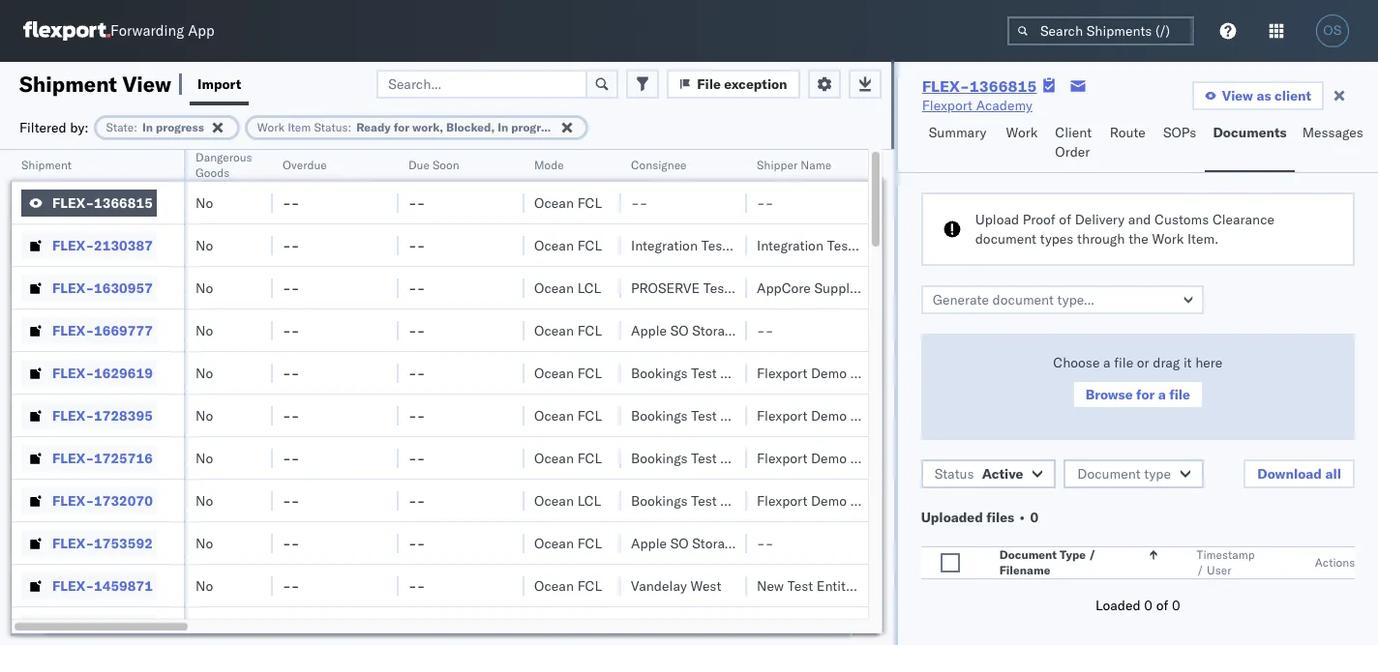 Task type: vqa. For each thing, say whether or not it's contained in the screenshot.


Task type: locate. For each thing, give the bounding box(es) containing it.
1 vertical spatial so
[[671, 535, 689, 552]]

ocean fcl for flex-1669777
[[534, 322, 602, 339]]

flex- for 'flex-1459871' button
[[52, 577, 94, 595]]

1 horizontal spatial progress
[[511, 120, 560, 134]]

4 demo from the top
[[811, 492, 847, 510]]

0 horizontal spatial progress
[[156, 120, 204, 134]]

1 vertical spatial flex-1366815
[[52, 194, 153, 212]]

flex- down flex-1366815 button
[[52, 237, 94, 254]]

0 vertical spatial document
[[1078, 466, 1141, 483]]

use) for flex-1753592
[[805, 535, 840, 552]]

browse for a file
[[1086, 386, 1191, 404]]

flex- down flex-1669777 button
[[52, 364, 94, 382]]

shipment up by:
[[19, 70, 117, 97]]

storage for flex-1669777
[[692, 322, 739, 339]]

shipper for flex-1728395
[[851, 407, 898, 425]]

ocean for 1630957
[[534, 279, 574, 297]]

a
[[1104, 354, 1111, 372], [1159, 386, 1166, 404]]

1 vertical spatial storage
[[692, 535, 739, 552]]

1 vertical spatial document
[[1000, 548, 1057, 562]]

/
[[1089, 548, 1096, 562], [1197, 563, 1204, 578]]

0 vertical spatial apple
[[631, 322, 667, 339]]

Search Shipments (/) text field
[[1008, 16, 1195, 46]]

0 horizontal spatial for
[[394, 120, 410, 134]]

flex- down flex-2130387 button
[[52, 279, 94, 297]]

flex-1728395
[[52, 407, 153, 425]]

resize handle column header for consignee
[[724, 150, 747, 646]]

ocean fcl for flex-1459871
[[534, 577, 602, 595]]

6 resize handle column header from the left
[[724, 150, 747, 646]]

progress up 'dangerous'
[[156, 120, 204, 134]]

0 vertical spatial not
[[774, 322, 801, 339]]

of right loaded
[[1157, 597, 1169, 615]]

flexport for flex-1728395
[[757, 407, 808, 425]]

document for document type
[[1078, 466, 1141, 483]]

work inside "work" button
[[1006, 124, 1038, 141]]

flex-1629619
[[52, 364, 153, 382]]

sops button
[[1156, 115, 1206, 172]]

flex- down flex-1732070 button
[[52, 535, 94, 552]]

1 vertical spatial ocean lcl
[[534, 492, 601, 510]]

2 ocean from the top
[[534, 237, 574, 254]]

6 ocean from the top
[[534, 407, 574, 425]]

in
[[142, 120, 153, 134], [498, 120, 509, 134]]

1 vertical spatial of
[[1157, 597, 1169, 615]]

work down customs
[[1152, 230, 1184, 248]]

flex- inside button
[[52, 279, 94, 297]]

demo
[[811, 364, 847, 382], [811, 407, 847, 425], [811, 450, 847, 467], [811, 492, 847, 510]]

1 horizontal spatial work
[[1006, 124, 1038, 141]]

by:
[[70, 119, 89, 136]]

(do for flex-1753592
[[743, 535, 771, 552]]

1366815 up "academy"
[[970, 76, 1037, 96]]

0 horizontal spatial work
[[257, 120, 285, 134]]

flex- for flex-1728395 button at the bottom
[[52, 407, 94, 425]]

3 ocean fcl from the top
[[534, 322, 602, 339]]

bookings for flex-1732070
[[631, 492, 688, 510]]

name
[[801, 158, 832, 172]]

1 vertical spatial file
[[1170, 386, 1191, 404]]

1 ocean lcl from the top
[[534, 279, 601, 297]]

2 ocean fcl from the top
[[534, 237, 602, 254]]

resize handle column header for shipment
[[161, 150, 184, 646]]

item
[[288, 120, 311, 134]]

0 vertical spatial ocean lcl
[[534, 279, 601, 297]]

1 so from the top
[[671, 322, 689, 339]]

1 vertical spatial a
[[1159, 386, 1166, 404]]

document left type
[[1078, 466, 1141, 483]]

shipper
[[757, 158, 798, 172], [851, 364, 898, 382], [851, 407, 898, 425], [851, 450, 898, 467], [851, 492, 898, 510]]

1 horizontal spatial 0
[[1145, 597, 1153, 615]]

0 vertical spatial a
[[1104, 354, 1111, 372]]

1669777
[[94, 322, 153, 339]]

flexport for flex-1629619
[[757, 364, 808, 382]]

4 co. from the top
[[902, 492, 921, 510]]

0 vertical spatial (do
[[743, 322, 771, 339]]

0 vertical spatial lcl
[[578, 279, 601, 297]]

8 ocean from the top
[[534, 492, 574, 510]]

flexport academy
[[922, 97, 1033, 114]]

1 use) from the top
[[805, 322, 840, 339]]

1 resize handle column header from the left
[[161, 150, 184, 646]]

4 bookings test consignee from the top
[[631, 492, 786, 510]]

test for flex-1629619
[[691, 364, 717, 382]]

2 not from the top
[[774, 535, 801, 552]]

8 ocean fcl from the top
[[534, 577, 602, 595]]

3 fcl from the top
[[578, 322, 602, 339]]

1 flexport demo shipper co. from the top
[[757, 364, 921, 382]]

9 fcl from the top
[[578, 620, 602, 638]]

: right by:
[[134, 120, 137, 134]]

3 demo from the top
[[811, 450, 847, 467]]

apple
[[631, 322, 667, 339], [631, 535, 667, 552]]

consignee for flex-1629619
[[721, 364, 786, 382]]

4 ocean fcl from the top
[[534, 364, 602, 382]]

3 co. from the top
[[902, 450, 921, 467]]

a down drag
[[1159, 386, 1166, 404]]

flexport inside flexport academy link
[[922, 97, 973, 114]]

view left the as
[[1223, 87, 1254, 105]]

status right item
[[314, 120, 348, 134]]

state : in progress
[[106, 120, 204, 134]]

3 bookings test consignee from the top
[[631, 450, 786, 467]]

flex-1366815 up flexport academy
[[922, 76, 1037, 96]]

0 vertical spatial status
[[314, 120, 348, 134]]

document
[[1078, 466, 1141, 483], [1000, 548, 1057, 562]]

storage
[[692, 322, 739, 339], [692, 535, 739, 552]]

1366815 up 2130387
[[94, 194, 153, 212]]

clearance
[[1213, 211, 1275, 228]]

2 horizontal spatial 0
[[1172, 597, 1181, 615]]

flex- up flex-1725716 button
[[52, 407, 94, 425]]

3 flexport demo shipper co. from the top
[[757, 450, 921, 467]]

8 fcl from the top
[[578, 577, 602, 595]]

1 horizontal spatial document
[[1078, 466, 1141, 483]]

1 horizontal spatial for
[[1137, 386, 1155, 404]]

appcore supply ltd
[[757, 279, 880, 297]]

filtered by:
[[19, 119, 89, 136]]

dangerous goods
[[196, 150, 252, 180]]

0 vertical spatial storage
[[692, 322, 739, 339]]

flex-1732070
[[52, 492, 153, 510]]

1 horizontal spatial /
[[1197, 563, 1204, 578]]

flex-2130387 button
[[21, 232, 157, 259]]

ocean lcl for bookings test consignee
[[534, 492, 601, 510]]

1 ocean fcl from the top
[[534, 194, 602, 212]]

shipment for shipment view
[[19, 70, 117, 97]]

choose a file or drag it here
[[1054, 354, 1223, 372]]

8 no from the top
[[196, 492, 213, 510]]

view up state : in progress
[[122, 70, 171, 97]]

delivery
[[1075, 211, 1125, 228]]

1 vertical spatial for
[[1137, 386, 1155, 404]]

ocean fcl for flex-1725716
[[534, 450, 602, 467]]

blocked,
[[446, 120, 495, 134]]

0 vertical spatial so
[[671, 322, 689, 339]]

5 ocean from the top
[[534, 364, 574, 382]]

shipper inside button
[[757, 158, 798, 172]]

1 horizontal spatial file
[[1170, 386, 1191, 404]]

storage up west
[[692, 535, 739, 552]]

not down appcore
[[774, 322, 801, 339]]

type
[[1060, 548, 1086, 562]]

so up "vandelay west"
[[671, 535, 689, 552]]

proserve
[[631, 279, 700, 297]]

2 co. from the top
[[902, 407, 921, 425]]

0 horizontal spatial of
[[1059, 211, 1072, 228]]

so down proserve
[[671, 322, 689, 339]]

use) up the new test entity 2
[[805, 535, 840, 552]]

a right choose
[[1104, 354, 1111, 372]]

1 vertical spatial 1366815
[[94, 194, 153, 212]]

6 ocean fcl from the top
[[534, 450, 602, 467]]

not up the new
[[774, 535, 801, 552]]

1 apple so storage (do not use) from the top
[[631, 322, 840, 339]]

choose
[[1054, 354, 1100, 372]]

new
[[757, 577, 784, 595]]

ocean for 1366815
[[534, 194, 574, 212]]

file down it at the bottom
[[1170, 386, 1191, 404]]

1 co. from the top
[[902, 364, 921, 382]]

test for flex-1725716
[[691, 450, 717, 467]]

no for flex-1669777
[[196, 322, 213, 339]]

flex- up flex-1629619 button
[[52, 322, 94, 339]]

4 resize handle column header from the left
[[501, 150, 525, 646]]

1 vertical spatial shipment
[[21, 158, 72, 172]]

1 vertical spatial lcl
[[578, 492, 601, 510]]

test for flex-1728395
[[691, 407, 717, 425]]

client
[[1056, 124, 1092, 141]]

in right blocked,
[[498, 120, 509, 134]]

2 storage from the top
[[692, 535, 739, 552]]

2 fcl from the top
[[578, 237, 602, 254]]

4 ocean from the top
[[534, 322, 574, 339]]

flex-1728395 button
[[21, 402, 157, 429]]

7 resize handle column header from the left
[[850, 150, 873, 646]]

bookings for flex-1629619
[[631, 364, 688, 382]]

apple down proserve
[[631, 322, 667, 339]]

flex- down flex-1728395 button at the bottom
[[52, 450, 94, 467]]

1 bookings from the top
[[631, 364, 688, 382]]

consignee inside button
[[631, 158, 687, 172]]

or
[[1137, 354, 1150, 372]]

client order
[[1056, 124, 1092, 161]]

shipment inside 'button'
[[21, 158, 72, 172]]

7 fcl from the top
[[578, 535, 602, 552]]

10 ocean from the top
[[534, 577, 574, 595]]

1 vertical spatial (do
[[743, 535, 771, 552]]

2 : from the left
[[348, 120, 352, 134]]

fcl for flex-1725716
[[578, 450, 602, 467]]

3 no from the top
[[196, 279, 213, 297]]

for inside button
[[1137, 386, 1155, 404]]

1 fcl from the top
[[578, 194, 602, 212]]

1 horizontal spatial :
[[348, 120, 352, 134]]

5 fcl from the top
[[578, 407, 602, 425]]

0 horizontal spatial 0
[[1030, 509, 1039, 527]]

7 ocean from the top
[[534, 450, 574, 467]]

no for flex-1459871
[[196, 577, 213, 595]]

document inside "button"
[[1078, 466, 1141, 483]]

0 horizontal spatial file
[[1115, 354, 1134, 372]]

2 apple from the top
[[631, 535, 667, 552]]

4 no from the top
[[196, 322, 213, 339]]

2 ocean lcl from the top
[[534, 492, 601, 510]]

demo for 1728395
[[811, 407, 847, 425]]

so for flex-1753592
[[671, 535, 689, 552]]

bookings test consignee for flex-1629619
[[631, 364, 786, 382]]

0 horizontal spatial flex-1366815
[[52, 194, 153, 212]]

no for flex-1630957
[[196, 279, 213, 297]]

apple so storage (do not use) up west
[[631, 535, 840, 552]]

1 (do from the top
[[743, 322, 771, 339]]

: left ready on the left top of the page
[[348, 120, 352, 134]]

flex- for flex-1725716 button
[[52, 450, 94, 467]]

in right "state" at the left top of the page
[[142, 120, 153, 134]]

1 horizontal spatial view
[[1223, 87, 1254, 105]]

1 horizontal spatial 1366815
[[970, 76, 1037, 96]]

0 vertical spatial 1366815
[[970, 76, 1037, 96]]

None checkbox
[[941, 554, 960, 573]]

/ right type
[[1089, 548, 1096, 562]]

work
[[257, 120, 285, 134], [1006, 124, 1038, 141], [1152, 230, 1184, 248]]

progress
[[156, 120, 204, 134], [511, 120, 560, 134]]

10 no from the top
[[196, 577, 213, 595]]

6 fcl from the top
[[578, 450, 602, 467]]

proof
[[1023, 211, 1056, 228]]

work down "academy"
[[1006, 124, 1038, 141]]

apple so storage (do not use) down account in the top right of the page
[[631, 322, 840, 339]]

11 ocean from the top
[[534, 620, 574, 638]]

/ inside document type / filename
[[1089, 548, 1096, 562]]

Generate document type... text field
[[921, 286, 1204, 315]]

use)
[[805, 322, 840, 339], [805, 535, 840, 552]]

bookings for flex-1728395
[[631, 407, 688, 425]]

Search... text field
[[377, 69, 588, 98]]

document inside document type / filename
[[1000, 548, 1057, 562]]

1 vertical spatial /
[[1197, 563, 1204, 578]]

0 horizontal spatial in
[[142, 120, 153, 134]]

1 vertical spatial apple so storage (do not use)
[[631, 535, 840, 552]]

user
[[1207, 563, 1232, 578]]

summary
[[929, 124, 987, 141]]

flexport demo shipper co.
[[757, 364, 921, 382], [757, 407, 921, 425], [757, 450, 921, 467], [757, 492, 921, 510]]

1 apple from the top
[[631, 322, 667, 339]]

documents button
[[1206, 115, 1295, 172]]

file left or
[[1115, 354, 1134, 372]]

filtered
[[19, 119, 66, 136]]

2 use) from the top
[[805, 535, 840, 552]]

so
[[671, 322, 689, 339], [671, 535, 689, 552]]

no for flex-1732070
[[196, 492, 213, 510]]

2 bookings from the top
[[631, 407, 688, 425]]

flex-1459871 button
[[21, 573, 157, 600]]

2130387
[[94, 237, 153, 254]]

1 ocean from the top
[[534, 194, 574, 212]]

work for work item status : ready for work, blocked, in progress
[[257, 120, 285, 134]]

1 horizontal spatial status
[[935, 466, 975, 483]]

2 resize handle column header from the left
[[250, 150, 273, 646]]

2 bookings test consignee from the top
[[631, 407, 786, 425]]

flex- down the flex-1753592 "button"
[[52, 577, 94, 595]]

-
[[283, 194, 291, 212], [291, 194, 300, 212], [409, 194, 417, 212], [417, 194, 425, 212], [631, 194, 640, 212], [640, 194, 648, 212], [757, 194, 765, 212], [765, 194, 774, 212], [283, 237, 291, 254], [291, 237, 300, 254], [409, 237, 417, 254], [417, 237, 425, 254], [283, 279, 291, 297], [291, 279, 300, 297], [409, 279, 417, 297], [417, 279, 425, 297], [283, 322, 291, 339], [291, 322, 300, 339], [409, 322, 417, 339], [417, 322, 425, 339], [757, 322, 765, 339], [765, 322, 774, 339], [283, 364, 291, 382], [291, 364, 300, 382], [409, 364, 417, 382], [417, 364, 425, 382], [283, 407, 291, 425], [291, 407, 300, 425], [409, 407, 417, 425], [417, 407, 425, 425], [283, 450, 291, 467], [291, 450, 300, 467], [409, 450, 417, 467], [417, 450, 425, 467], [283, 492, 291, 510], [291, 492, 300, 510], [409, 492, 417, 510], [417, 492, 425, 510], [283, 535, 291, 552], [291, 535, 300, 552], [409, 535, 417, 552], [417, 535, 425, 552], [757, 535, 765, 552], [765, 535, 774, 552], [283, 577, 291, 595], [291, 577, 300, 595], [409, 577, 417, 595], [417, 577, 425, 595], [283, 620, 291, 638], [291, 620, 300, 638], [409, 620, 417, 638], [417, 620, 425, 638], [631, 620, 640, 638], [640, 620, 648, 638], [757, 620, 765, 638], [765, 620, 774, 638]]

ocean for 1459871
[[534, 577, 574, 595]]

flex-1753592 button
[[21, 530, 157, 557]]

goods
[[196, 166, 230, 180]]

7 no from the top
[[196, 450, 213, 467]]

shipment down 'filtered' at the left of the page
[[21, 158, 72, 172]]

0 vertical spatial use)
[[805, 322, 840, 339]]

4 flexport demo shipper co. from the top
[[757, 492, 921, 510]]

0 vertical spatial /
[[1089, 548, 1096, 562]]

flex- down flex-1725716 button
[[52, 492, 94, 510]]

2 horizontal spatial work
[[1152, 230, 1184, 248]]

flex- down shipment 'button'
[[52, 194, 94, 212]]

due
[[409, 158, 430, 172]]

1 horizontal spatial flex-1366815
[[922, 76, 1037, 96]]

bookings for flex-1725716
[[631, 450, 688, 467]]

apple up vandelay
[[631, 535, 667, 552]]

shipment view
[[19, 70, 171, 97]]

1 bookings test consignee from the top
[[631, 364, 786, 382]]

5 resize handle column header from the left
[[598, 150, 622, 646]]

resize handle column header
[[161, 150, 184, 646], [250, 150, 273, 646], [376, 150, 399, 646], [501, 150, 525, 646], [598, 150, 622, 646], [724, 150, 747, 646], [850, 150, 873, 646]]

1 vertical spatial not
[[774, 535, 801, 552]]

1 horizontal spatial of
[[1157, 597, 1169, 615]]

of inside upload proof of delivery and customs clearance document types through the work item.
[[1059, 211, 1072, 228]]

fcl for flex-1629619
[[578, 364, 602, 382]]

2 flexport demo shipper co. from the top
[[757, 407, 921, 425]]

1 not from the top
[[774, 322, 801, 339]]

1 demo from the top
[[811, 364, 847, 382]]

flexport for flex-1725716
[[757, 450, 808, 467]]

0 vertical spatial file
[[1115, 354, 1134, 372]]

ocean for 1732070
[[534, 492, 574, 510]]

2 lcl from the top
[[578, 492, 601, 510]]

5 ocean fcl from the top
[[534, 407, 602, 425]]

work left item
[[257, 120, 285, 134]]

1 horizontal spatial in
[[498, 120, 509, 134]]

5 no from the top
[[196, 364, 213, 382]]

2 demo from the top
[[811, 407, 847, 425]]

0 vertical spatial apple so storage (do not use)
[[631, 322, 840, 339]]

0 vertical spatial for
[[394, 120, 410, 134]]

1 storage from the top
[[692, 322, 739, 339]]

0 horizontal spatial /
[[1089, 548, 1096, 562]]

status
[[314, 120, 348, 134], [935, 466, 975, 483]]

0 vertical spatial of
[[1059, 211, 1072, 228]]

flex-1795440
[[52, 620, 153, 638]]

browse for a file button
[[1072, 380, 1204, 410]]

1 vertical spatial apple
[[631, 535, 667, 552]]

2 (do from the top
[[743, 535, 771, 552]]

ocean fcl for flex-1366815
[[534, 194, 602, 212]]

of
[[1059, 211, 1072, 228], [1157, 597, 1169, 615]]

flex-1725716 button
[[21, 445, 157, 472]]

flex-1795440 button
[[21, 615, 157, 642]]

2 so from the top
[[671, 535, 689, 552]]

/ left user
[[1197, 563, 1204, 578]]

ltd
[[860, 279, 880, 297]]

of for 0
[[1157, 597, 1169, 615]]

shipper for flex-1732070
[[851, 492, 898, 510]]

progress up mode
[[511, 120, 560, 134]]

consignee for flex-1732070
[[721, 492, 786, 510]]

flex- for flex-1732070 button
[[52, 492, 94, 510]]

state
[[106, 120, 134, 134]]

1629619
[[94, 364, 153, 382]]

flex-1366815 down shipment 'button'
[[52, 194, 153, 212]]

1 vertical spatial use)
[[805, 535, 840, 552]]

3 resize handle column header from the left
[[376, 150, 399, 646]]

shipment
[[19, 70, 117, 97], [21, 158, 72, 172]]

for down or
[[1137, 386, 1155, 404]]

flex- for flex-1366815 button
[[52, 194, 94, 212]]

for left work,
[[394, 120, 410, 134]]

flex- down 'flex-1459871' button
[[52, 620, 94, 638]]

4 fcl from the top
[[578, 364, 602, 382]]

lcl
[[578, 279, 601, 297], [578, 492, 601, 510]]

1 horizontal spatial a
[[1159, 386, 1166, 404]]

storage for flex-1753592
[[692, 535, 739, 552]]

appcore
[[757, 279, 811, 297]]

no for flex-1753592
[[196, 535, 213, 552]]

forwarding app
[[110, 22, 215, 40]]

flex-1630957
[[52, 279, 153, 297]]

3 ocean from the top
[[534, 279, 574, 297]]

1 no from the top
[[196, 194, 213, 212]]

(do for flex-1669777
[[743, 322, 771, 339]]

flex-2130387
[[52, 237, 153, 254]]

status up uploaded
[[935, 466, 975, 483]]

2 apple so storage (do not use) from the top
[[631, 535, 840, 552]]

4 bookings from the top
[[631, 492, 688, 510]]

9 ocean from the top
[[534, 535, 574, 552]]

document up filename
[[1000, 548, 1057, 562]]

fcl for flex-1753592
[[578, 535, 602, 552]]

(do up the new
[[743, 535, 771, 552]]

apple for flex-1753592
[[631, 535, 667, 552]]

0 horizontal spatial document
[[1000, 548, 1057, 562]]

0 horizontal spatial :
[[134, 120, 137, 134]]

9 no from the top
[[196, 535, 213, 552]]

0 vertical spatial shipment
[[19, 70, 117, 97]]

(do down account in the top right of the page
[[743, 322, 771, 339]]

ocean lcl
[[534, 279, 601, 297], [534, 492, 601, 510]]

co. for flex-1732070
[[902, 492, 921, 510]]

storage down proserve test account
[[692, 322, 739, 339]]

document type button
[[1064, 460, 1204, 489]]

filename
[[1000, 563, 1051, 578]]

flex-1459871
[[52, 577, 153, 595]]

:
[[134, 120, 137, 134], [348, 120, 352, 134]]

1 lcl from the top
[[578, 279, 601, 297]]

fcl for flex-1669777
[[578, 322, 602, 339]]

fcl for flex-1366815
[[578, 194, 602, 212]]

ocean fcl for flex-2130387
[[534, 237, 602, 254]]

1 vertical spatial status
[[935, 466, 975, 483]]

3 bookings from the top
[[631, 450, 688, 467]]

use) down appcore supply ltd
[[805, 322, 840, 339]]

0 horizontal spatial 1366815
[[94, 194, 153, 212]]

2 no from the top
[[196, 237, 213, 254]]

flex- inside "button"
[[52, 535, 94, 552]]

of up types
[[1059, 211, 1072, 228]]

ocean for 1728395
[[534, 407, 574, 425]]

work inside upload proof of delivery and customs clearance document types through the work item.
[[1152, 230, 1184, 248]]

of for proof
[[1059, 211, 1072, 228]]

bookings test consignee
[[631, 364, 786, 382], [631, 407, 786, 425], [631, 450, 786, 467], [631, 492, 786, 510]]

apple so storage (do not use) for flex-1753592
[[631, 535, 840, 552]]

7 ocean fcl from the top
[[534, 535, 602, 552]]

6 no from the top
[[196, 407, 213, 425]]

fcl for flex-1459871
[[578, 577, 602, 595]]

view inside button
[[1223, 87, 1254, 105]]

flex- for flex-2130387 button
[[52, 237, 94, 254]]



Task type: describe. For each thing, give the bounding box(es) containing it.
flex-1669777
[[52, 322, 153, 339]]

import
[[197, 75, 241, 92]]

0 horizontal spatial view
[[122, 70, 171, 97]]

bookings test consignee for flex-1732070
[[631, 492, 786, 510]]

co. for flex-1725716
[[902, 450, 921, 467]]

flex-1725716
[[52, 450, 153, 467]]

uploaded
[[921, 509, 984, 527]]

view as client
[[1223, 87, 1312, 105]]

work,
[[413, 120, 443, 134]]

active
[[982, 466, 1024, 483]]

resize handle column header for shipper name
[[850, 150, 873, 646]]

drag
[[1153, 354, 1180, 372]]

shipper name button
[[747, 154, 854, 173]]

ocean for 2130387
[[534, 237, 574, 254]]

account
[[733, 279, 784, 297]]

consignee for flex-1725716
[[721, 450, 786, 467]]

download all button
[[1244, 460, 1355, 489]]

exception
[[724, 75, 788, 92]]

bookings test consignee for flex-1725716
[[631, 450, 786, 467]]

flex-1669777 button
[[21, 317, 157, 344]]

demo for 1732070
[[811, 492, 847, 510]]

test for flex-1732070
[[691, 492, 717, 510]]

flex-1732070 button
[[21, 487, 157, 515]]

consignee button
[[622, 154, 728, 173]]

work for work
[[1006, 124, 1038, 141]]

1 : from the left
[[134, 120, 137, 134]]

vandelay west
[[631, 577, 722, 595]]

documents
[[1213, 124, 1287, 141]]

ready
[[357, 120, 391, 134]]

not for flex-1753592
[[774, 535, 801, 552]]

ocean fcl for flex-1629619
[[534, 364, 602, 382]]

lcl for proserve
[[578, 279, 601, 297]]

2 progress from the left
[[511, 120, 560, 134]]

test for flex-1630957
[[703, 279, 729, 297]]

0 horizontal spatial a
[[1104, 354, 1111, 372]]

fcl for flex-2130387
[[578, 237, 602, 254]]

so for flex-1669777
[[671, 322, 689, 339]]

soon
[[433, 158, 460, 172]]

flex-1366815 inside button
[[52, 194, 153, 212]]

view as client button
[[1192, 81, 1324, 110]]

resize handle column header for dangerous goods
[[250, 150, 273, 646]]

demo for 1629619
[[811, 364, 847, 382]]

lcl for bookings
[[578, 492, 601, 510]]

customs
[[1155, 211, 1209, 228]]

flex- up flexport academy
[[922, 76, 970, 96]]

use) for flex-1669777
[[805, 322, 840, 339]]

uploaded files ∙ 0
[[921, 509, 1039, 527]]

apple for flex-1669777
[[631, 322, 667, 339]]

mode
[[534, 158, 564, 172]]

0 vertical spatial flex-1366815
[[922, 76, 1037, 96]]

flex- for flex-1629619 button
[[52, 364, 94, 382]]

sops
[[1164, 124, 1197, 141]]

shipper for flex-1629619
[[851, 364, 898, 382]]

0 for of
[[1172, 597, 1181, 615]]

ocean fcl for flex-1728395
[[534, 407, 602, 425]]

2
[[856, 577, 865, 595]]

no for flex-1725716
[[196, 450, 213, 467]]

0 for ∙
[[1030, 509, 1039, 527]]

consignee for flex-1728395
[[721, 407, 786, 425]]

1366815 inside button
[[94, 194, 153, 212]]

9 ocean fcl from the top
[[534, 620, 602, 638]]

ocean for 1753592
[[534, 535, 574, 552]]

flex-1366815 link
[[922, 76, 1037, 96]]

document type / filename button
[[996, 544, 1158, 579]]

proserve test account
[[631, 279, 784, 297]]

entity
[[817, 577, 853, 595]]

0 horizontal spatial status
[[314, 120, 348, 134]]

messages
[[1303, 124, 1364, 141]]

11 no from the top
[[196, 620, 213, 638]]

client
[[1275, 87, 1312, 105]]

demo for 1725716
[[811, 450, 847, 467]]

due soon
[[409, 158, 460, 172]]

download
[[1258, 466, 1322, 483]]

1 progress from the left
[[156, 120, 204, 134]]

forwarding
[[110, 22, 184, 40]]

ocean for 1629619
[[534, 364, 574, 382]]

dangerous goods button
[[186, 146, 266, 181]]

file exception
[[697, 75, 788, 92]]

file
[[697, 75, 721, 92]]

route button
[[1102, 115, 1156, 172]]

ocean for 1669777
[[534, 322, 574, 339]]

apple so storage (do not use) for flex-1669777
[[631, 322, 840, 339]]

through
[[1078, 230, 1125, 248]]

it
[[1184, 354, 1192, 372]]

as
[[1257, 87, 1272, 105]]

timestamp / user
[[1197, 548, 1255, 578]]

flexport. image
[[23, 21, 110, 41]]

flexport demo shipper co. for 1728395
[[757, 407, 921, 425]]

files
[[987, 509, 1015, 527]]

new test entity 2
[[757, 577, 865, 595]]

flexport demo shipper co. for 1725716
[[757, 450, 921, 467]]

flex- for the flex-1753592 "button"
[[52, 535, 94, 552]]

mode button
[[525, 154, 602, 173]]

flexport demo shipper co. for 1629619
[[757, 364, 921, 382]]

messages button
[[1295, 115, 1374, 172]]

no for flex-1728395
[[196, 407, 213, 425]]

1728395
[[94, 407, 153, 425]]

shipment button
[[12, 154, 165, 173]]

os
[[1324, 23, 1342, 38]]

loaded 0 of 0
[[1096, 597, 1181, 615]]

shipper for flex-1725716
[[851, 450, 898, 467]]

1795440
[[94, 620, 153, 638]]

file inside button
[[1170, 386, 1191, 404]]

west
[[691, 577, 722, 595]]

no for flex-2130387
[[196, 237, 213, 254]]

1753592
[[94, 535, 153, 552]]

resize handle column header for mode
[[598, 150, 622, 646]]

order
[[1056, 143, 1090, 161]]

co. for flex-1728395
[[902, 407, 921, 425]]

co. for flex-1629619
[[902, 364, 921, 382]]

and
[[1128, 211, 1152, 228]]

forwarding app link
[[23, 21, 215, 41]]

route
[[1110, 124, 1146, 141]]

bookings test consignee for flex-1728395
[[631, 407, 786, 425]]

all
[[1326, 466, 1342, 483]]

app
[[188, 22, 215, 40]]

flexport demo shipper co. for 1732070
[[757, 492, 921, 510]]

document type / filename
[[1000, 548, 1096, 578]]

flex- for flex-1630957 button
[[52, 279, 94, 297]]

/ inside the timestamp / user
[[1197, 563, 1204, 578]]

fcl for flex-1728395
[[578, 407, 602, 425]]

flex- for flex-1669777 button
[[52, 322, 94, 339]]

shipment for shipment
[[21, 158, 72, 172]]

client order button
[[1048, 115, 1102, 172]]

a inside button
[[1159, 386, 1166, 404]]

1 in from the left
[[142, 120, 153, 134]]

ocean fcl for flex-1753592
[[534, 535, 602, 552]]

upload proof of delivery and customs clearance document types through the work item.
[[976, 211, 1275, 248]]

flex-1753592
[[52, 535, 153, 552]]

supply
[[815, 279, 857, 297]]

flex-1629619 button
[[21, 360, 157, 387]]

no for flex-1629619
[[196, 364, 213, 382]]

2 in from the left
[[498, 120, 509, 134]]

here
[[1196, 354, 1223, 372]]

summary button
[[921, 115, 999, 172]]

types
[[1040, 230, 1074, 248]]

no for flex-1366815
[[196, 194, 213, 212]]

vandelay
[[631, 577, 687, 595]]

actions
[[1316, 556, 1356, 570]]

academy
[[976, 97, 1033, 114]]

timestamp / user button
[[1193, 544, 1277, 579]]

import button
[[190, 62, 249, 106]]

1725716
[[94, 450, 153, 467]]

document for document type / filename
[[1000, 548, 1057, 562]]

os button
[[1311, 9, 1355, 53]]

ocean lcl for proserve test account
[[534, 279, 601, 297]]

ocean for 1725716
[[534, 450, 574, 467]]



